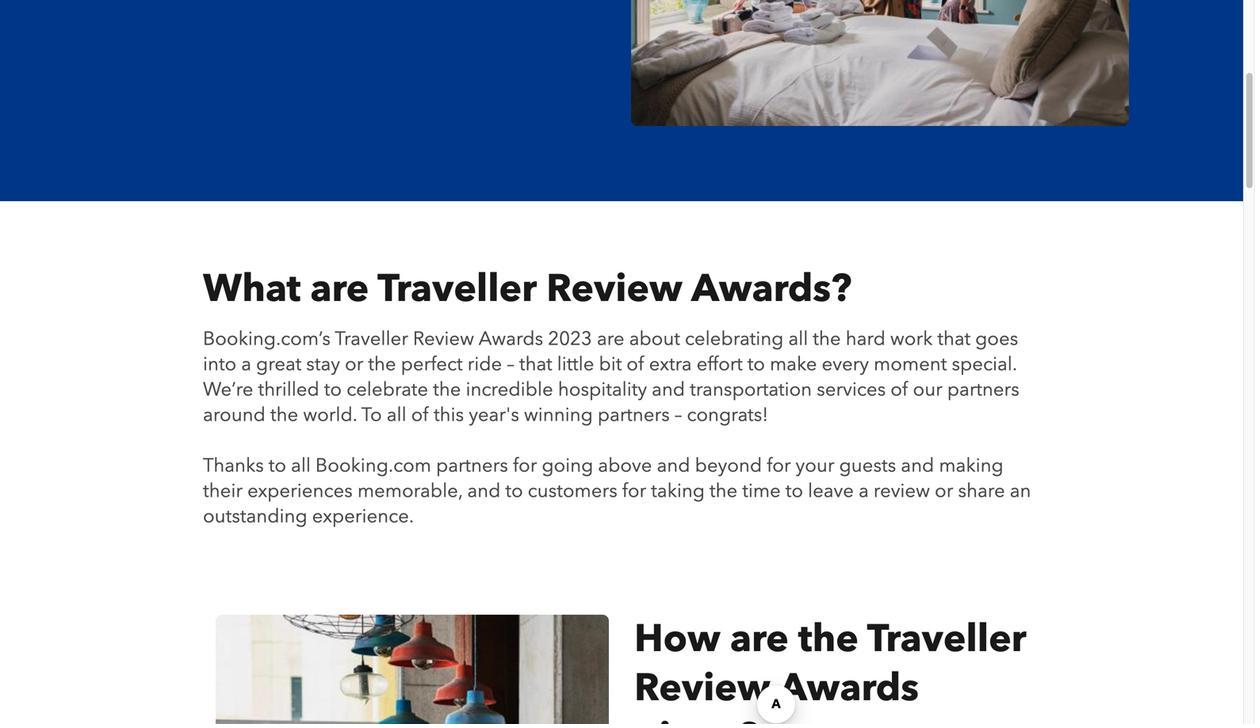 Task type: describe. For each thing, give the bounding box(es) containing it.
1 horizontal spatial for
[[622, 479, 647, 505]]

given?
[[635, 712, 759, 725]]

extra
[[649, 352, 692, 378]]

perfect
[[401, 352, 463, 378]]

booking.com's traveller review awards 2023 are about celebrating all the hard work that goes into a great stay or the perfect ride – that little bit of extra effort to make every moment special. we're thrilled to celebrate the incredible hospitality and transportation services of our partners around the world. to all of this year's winning partners – congrats!
[[203, 326, 1020, 429]]

thanks to all booking.com partners for going above and beyond for your guests and making their experiences memorable, and to customers for taking the time to leave a review or share an outstanding experience.
[[203, 453, 1032, 530]]

thrilled
[[258, 377, 320, 403]]

what are traveller review awards?
[[203, 263, 852, 315]]

hard
[[846, 326, 886, 352]]

to left the customers
[[506, 479, 523, 505]]

moment
[[874, 352, 947, 378]]

all inside thanks to all booking.com partners for going above and beyond for your guests and making their experiences memorable, and to customers for taking the time to leave a review or share an outstanding experience.
[[291, 453, 311, 479]]

0 horizontal spatial –
[[507, 352, 515, 378]]

booking.com
[[316, 453, 431, 479]]

special.
[[952, 352, 1017, 378]]

1 horizontal spatial that
[[938, 326, 971, 352]]

and right above
[[657, 453, 690, 479]]

celebrating
[[685, 326, 784, 352]]

making
[[939, 453, 1004, 479]]

1 vertical spatial –
[[675, 402, 682, 429]]

little
[[557, 352, 594, 378]]

1 horizontal spatial partners
[[598, 402, 670, 429]]

your
[[796, 453, 835, 479]]

are for how
[[730, 614, 789, 666]]

outstanding
[[203, 504, 307, 530]]

awards inside how are the traveller review awards given?
[[780, 663, 919, 715]]

celebrate
[[347, 377, 428, 403]]

going
[[542, 453, 594, 479]]

2 horizontal spatial of
[[891, 377, 909, 403]]

review inside the booking.com's traveller review awards 2023 are about celebrating all the hard work that goes into a great stay or the perfect ride – that little bit of extra effort to make every moment special. we're thrilled to celebrate the incredible hospitality and transportation services of our partners around the world. to all of this year's winning partners – congrats!
[[413, 326, 474, 352]]

share
[[958, 479, 1006, 505]]

2023
[[548, 326, 592, 352]]

beyond
[[695, 453, 762, 479]]

how are the traveller review awards given?
[[635, 614, 1027, 725]]

make
[[770, 352, 817, 378]]

goes
[[976, 326, 1019, 352]]

traveller inside how are the traveller review awards given?
[[867, 614, 1027, 666]]

an
[[1010, 479, 1032, 505]]

and right memorable,
[[467, 479, 501, 505]]

time
[[743, 479, 781, 505]]

are for what
[[310, 263, 369, 315]]

experience.
[[312, 504, 414, 530]]

how
[[635, 614, 721, 666]]

review inside how are the traveller review awards given?
[[635, 663, 771, 715]]

into
[[203, 352, 237, 378]]

ride
[[468, 352, 502, 378]]

above
[[598, 453, 652, 479]]

the inside thanks to all booking.com partners for going above and beyond for your guests and making their experiences memorable, and to customers for taking the time to leave a review or share an outstanding experience.
[[710, 479, 738, 505]]

1 vertical spatial all
[[387, 402, 407, 429]]

0 vertical spatial all
[[789, 326, 808, 352]]

we're
[[203, 377, 253, 403]]

our
[[913, 377, 943, 403]]



Task type: locate. For each thing, give the bounding box(es) containing it.
leave
[[808, 479, 854, 505]]

are
[[310, 263, 369, 315], [597, 326, 625, 352], [730, 614, 789, 666]]

0 horizontal spatial awards
[[479, 326, 543, 352]]

1 horizontal spatial awards
[[780, 663, 919, 715]]

2 vertical spatial traveller
[[867, 614, 1027, 666]]

incredible
[[466, 377, 553, 403]]

every
[[822, 352, 869, 378]]

0 vertical spatial traveller
[[378, 263, 537, 315]]

of right the bit
[[627, 352, 645, 378]]

all left the every
[[789, 326, 808, 352]]

traveller
[[378, 263, 537, 315], [335, 326, 408, 352], [867, 614, 1027, 666]]

partners down goes
[[948, 377, 1020, 403]]

that right work
[[938, 326, 971, 352]]

transportation
[[690, 377, 812, 403]]

partners inside thanks to all booking.com partners for going above and beyond for your guests and making their experiences memorable, and to customers for taking the time to leave a review or share an outstanding experience.
[[436, 453, 508, 479]]

1 vertical spatial are
[[597, 326, 625, 352]]

0 horizontal spatial that
[[519, 352, 553, 378]]

and right guests
[[901, 453, 935, 479]]

–
[[507, 352, 515, 378], [675, 402, 682, 429]]

a right into
[[241, 352, 251, 378]]

1 vertical spatial a
[[859, 479, 869, 505]]

for left taking
[[622, 479, 647, 505]]

of left the our
[[891, 377, 909, 403]]

1 vertical spatial traveller
[[335, 326, 408, 352]]

all
[[789, 326, 808, 352], [387, 402, 407, 429], [291, 453, 311, 479]]

0 vertical spatial a
[[241, 352, 251, 378]]

are inside the booking.com's traveller review awards 2023 are about celebrating all the hard work that goes into a great stay or the perfect ride – that little bit of extra effort to make every moment special. we're thrilled to celebrate the incredible hospitality and transportation services of our partners around the world. to all of this year's winning partners – congrats!
[[597, 326, 625, 352]]

year's
[[469, 402, 519, 429]]

traveller inside the booking.com's traveller review awards 2023 are about celebrating all the hard work that goes into a great stay or the perfect ride – that little bit of extra effort to make every moment special. we're thrilled to celebrate the incredible hospitality and transportation services of our partners around the world. to all of this year's winning partners – congrats!
[[335, 326, 408, 352]]

or
[[345, 352, 363, 378], [935, 479, 954, 505]]

1 horizontal spatial –
[[675, 402, 682, 429]]

0 vertical spatial –
[[507, 352, 515, 378]]

0 horizontal spatial partners
[[436, 453, 508, 479]]

that
[[938, 326, 971, 352], [519, 352, 553, 378]]

2 vertical spatial are
[[730, 614, 789, 666]]

taking
[[651, 479, 705, 505]]

for left the your
[[767, 453, 791, 479]]

0 vertical spatial awards
[[479, 326, 543, 352]]

bit
[[599, 352, 622, 378]]

or inside the booking.com's traveller review awards 2023 are about celebrating all the hard work that goes into a great stay or the perfect ride – that little bit of extra effort to make every moment special. we're thrilled to celebrate the incredible hospitality and transportation services of our partners around the world. to all of this year's winning partners – congrats!
[[345, 352, 363, 378]]

and down about
[[652, 377, 685, 403]]

to right the effort
[[748, 352, 765, 378]]

all right to
[[387, 402, 407, 429]]

a
[[241, 352, 251, 378], [859, 479, 869, 505]]

memorable,
[[358, 479, 463, 505]]

that left little
[[519, 352, 553, 378]]

about
[[629, 326, 680, 352]]

this
[[434, 402, 464, 429]]

a right leave
[[859, 479, 869, 505]]

thanks
[[203, 453, 264, 479]]

around
[[203, 402, 266, 429]]

1 horizontal spatial a
[[859, 479, 869, 505]]

partners down year's on the left
[[436, 453, 508, 479]]

of left this
[[411, 402, 429, 429]]

0 horizontal spatial for
[[513, 453, 537, 479]]

services
[[817, 377, 886, 403]]

0 vertical spatial review
[[547, 263, 683, 315]]

0 horizontal spatial or
[[345, 352, 363, 378]]

their
[[203, 479, 243, 505]]

2 horizontal spatial partners
[[948, 377, 1020, 403]]

for left the going
[[513, 453, 537, 479]]

great
[[256, 352, 302, 378]]

– right ride
[[507, 352, 515, 378]]

2 vertical spatial all
[[291, 453, 311, 479]]

effort
[[697, 352, 743, 378]]

hospitality
[[558, 377, 647, 403]]

1 horizontal spatial of
[[627, 352, 645, 378]]

to
[[748, 352, 765, 378], [324, 377, 342, 403], [269, 453, 286, 479], [506, 479, 523, 505], [786, 479, 804, 505]]

0 horizontal spatial of
[[411, 402, 429, 429]]

customers
[[528, 479, 618, 505]]

review
[[874, 479, 930, 505]]

0 vertical spatial or
[[345, 352, 363, 378]]

what
[[203, 263, 301, 315]]

world.
[[303, 402, 357, 429]]

and inside the booking.com's traveller review awards 2023 are about celebrating all the hard work that goes into a great stay or the perfect ride – that little bit of extra effort to make every moment special. we're thrilled to celebrate the incredible hospitality and transportation services of our partners around the world. to all of this year's winning partners – congrats!
[[652, 377, 685, 403]]

all down world.
[[291, 453, 311, 479]]

1 horizontal spatial or
[[935, 479, 954, 505]]

1 vertical spatial or
[[935, 479, 954, 505]]

are inside how are the traveller review awards given?
[[730, 614, 789, 666]]

review
[[547, 263, 683, 315], [413, 326, 474, 352], [635, 663, 771, 715]]

of
[[627, 352, 645, 378], [891, 377, 909, 403], [411, 402, 429, 429]]

to right the thrilled
[[324, 377, 342, 403]]

awards
[[479, 326, 543, 352], [780, 663, 919, 715]]

1 vertical spatial review
[[413, 326, 474, 352]]

the inside how are the traveller review awards given?
[[799, 614, 859, 666]]

0 vertical spatial are
[[310, 263, 369, 315]]

to right 'thanks'
[[269, 453, 286, 479]]

2 horizontal spatial are
[[730, 614, 789, 666]]

work
[[891, 326, 933, 352]]

stay
[[306, 352, 340, 378]]

or left share
[[935, 479, 954, 505]]

1 horizontal spatial are
[[597, 326, 625, 352]]

1 vertical spatial awards
[[780, 663, 919, 715]]

2 horizontal spatial all
[[789, 326, 808, 352]]

or inside thanks to all booking.com partners for going above and beyond for your guests and making their experiences memorable, and to customers for taking the time to leave a review or share an outstanding experience.
[[935, 479, 954, 505]]

awards?
[[692, 263, 852, 315]]

congrats!
[[687, 402, 769, 429]]

0 horizontal spatial all
[[291, 453, 311, 479]]

2 horizontal spatial for
[[767, 453, 791, 479]]

partners
[[948, 377, 1020, 403], [598, 402, 670, 429], [436, 453, 508, 479]]

– left congrats!
[[675, 402, 682, 429]]

2 vertical spatial review
[[635, 663, 771, 715]]

to
[[361, 402, 382, 429]]

1 horizontal spatial all
[[387, 402, 407, 429]]

partners up above
[[598, 402, 670, 429]]

the
[[813, 326, 841, 352], [368, 352, 396, 378], [433, 377, 461, 403], [270, 402, 298, 429], [710, 479, 738, 505], [799, 614, 859, 666]]

winning
[[524, 402, 593, 429]]

and
[[652, 377, 685, 403], [657, 453, 690, 479], [901, 453, 935, 479], [467, 479, 501, 505]]

guests
[[840, 453, 897, 479]]

or right stay
[[345, 352, 363, 378]]

awards inside the booking.com's traveller review awards 2023 are about celebrating all the hard work that goes into a great stay or the perfect ride – that little bit of extra effort to make every moment special. we're thrilled to celebrate the incredible hospitality and transportation services of our partners around the world. to all of this year's winning partners – congrats!
[[479, 326, 543, 352]]

experiences
[[247, 479, 353, 505]]

a inside thanks to all booking.com partners for going above and beyond for your guests and making their experiences memorable, and to customers for taking the time to leave a review or share an outstanding experience.
[[859, 479, 869, 505]]

for
[[513, 453, 537, 479], [767, 453, 791, 479], [622, 479, 647, 505]]

0 horizontal spatial are
[[310, 263, 369, 315]]

to right time
[[786, 479, 804, 505]]

a inside the booking.com's traveller review awards 2023 are about celebrating all the hard work that goes into a great stay or the perfect ride – that little bit of extra effort to make every moment special. we're thrilled to celebrate the incredible hospitality and transportation services of our partners around the world. to all of this year's winning partners – congrats!
[[241, 352, 251, 378]]

booking.com's
[[203, 326, 331, 352]]

0 horizontal spatial a
[[241, 352, 251, 378]]



Task type: vqa. For each thing, say whether or not it's contained in the screenshot.
On
no



